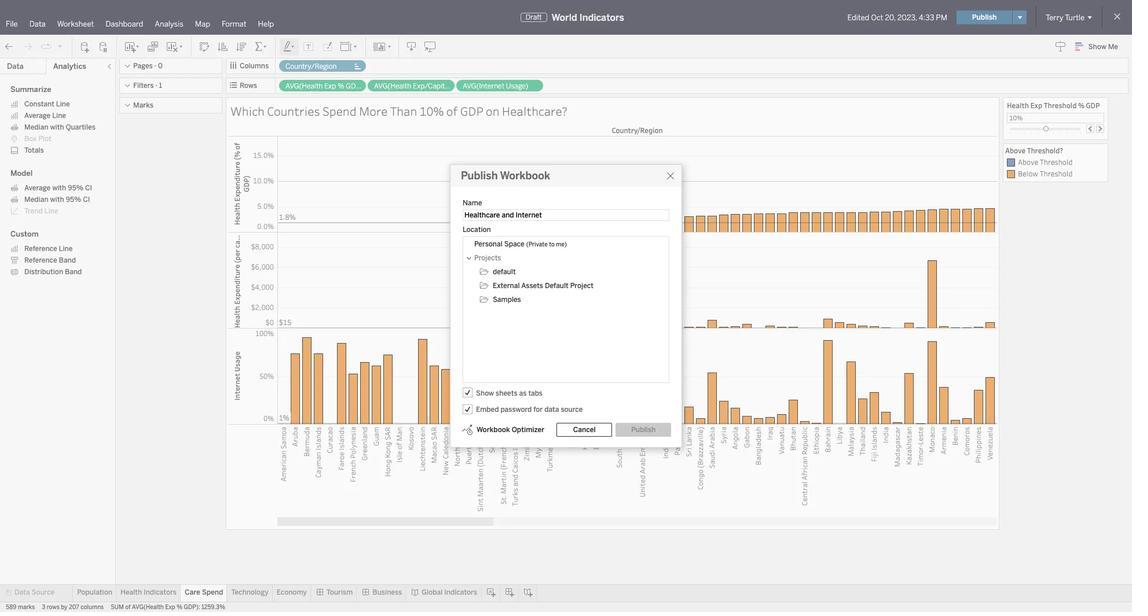 Task type: describe. For each thing, give the bounding box(es) containing it.
line for reference line
[[59, 245, 73, 253]]

Monaco, Country/Region. Press Space to toggle selection. Press Escape to go back to the left margin. Use arrow keys to navigate headers text field
[[926, 425, 938, 518]]

samples
[[493, 296, 521, 304]]

with for median with 95% ci
[[50, 196, 64, 204]]

health exp threshold % gdp
[[1007, 101, 1100, 110]]

1 horizontal spatial of
[[446, 103, 458, 119]]

0 horizontal spatial spend
[[202, 589, 223, 597]]

sorted ascending by average of health exp % gdp within country/region image
[[217, 41, 229, 52]]

Kuwait, Country/Region. Press Space to toggle selection. Press Escape to go back to the left margin. Use arrow keys to navigate headers text field
[[579, 425, 590, 518]]

threshold?
[[1028, 146, 1064, 155]]

format workbook image
[[322, 41, 333, 52]]

filters
[[133, 82, 154, 90]]

columns
[[240, 62, 269, 70]]

pages
[[133, 62, 153, 70]]

pages · 0
[[133, 62, 163, 70]]

Turks and Caicos Islands, Country/Region. Press Space to toggle selection. Press Escape to go back to the left margin. Use arrow keys to navigate headers text field
[[509, 425, 521, 518]]

exp for health
[[1031, 101, 1043, 110]]

external
[[493, 282, 520, 290]]

plot
[[38, 135, 52, 143]]

show for show me
[[1089, 43, 1107, 51]]

health for health indicators
[[120, 589, 142, 597]]

1 vertical spatial data
[[7, 62, 24, 71]]

as
[[519, 390, 527, 398]]

show sheets as tabs
[[476, 390, 543, 398]]

filters · 1
[[133, 82, 162, 90]]

20,
[[885, 13, 896, 22]]

median with 95% ci
[[24, 196, 90, 204]]

me)
[[556, 242, 567, 249]]

swap rows and columns image
[[199, 41, 210, 52]]

median for median with quartiles
[[24, 123, 48, 132]]

589
[[6, 605, 16, 612]]

technology
[[231, 589, 269, 597]]

population
[[77, 589, 112, 597]]

average with 95% ci
[[24, 184, 92, 192]]

Eritrea, Country/Region. Press Space to toggle selection. Press Escape to go back to the left margin. Use arrow keys to navigate headers text field
[[590, 425, 602, 518]]

Aruba, Country/Region. Press Space to toggle selection. Press Escape to go back to the left margin. Use arrow keys to navigate headers text field
[[289, 425, 301, 518]]

turtle
[[1065, 13, 1085, 22]]

map
[[195, 20, 210, 28]]

publish workbook
[[461, 170, 550, 182]]

Madagascar, Country/Region. Press Space to toggle selection. Press Escape to go back to the left margin. Use arrow keys to navigate headers text field
[[892, 425, 903, 518]]

Sint Maarten (Dutch part), Country/Region. Press Space to toggle selection. Press Escape to go back to the left margin. Use arrow keys to navigate headers text field
[[474, 425, 486, 518]]

more
[[359, 103, 388, 119]]

Qatar, Country/Region. Press Space to toggle selection. Press Escape to go back to the left margin. Use arrow keys to navigate headers text field
[[556, 425, 567, 518]]

Syria, Country/Region. Press Space to toggle selection. Press Escape to go back to the left margin. Use arrow keys to navigate headers text field
[[718, 425, 729, 518]]

redo image
[[22, 41, 34, 52]]

sorted descending by average of health exp % gdp within country/region image
[[236, 41, 247, 52]]

embed password for data source
[[476, 406, 583, 414]]

Brunei, Country/Region. Press Space to toggle selection. Press Escape to go back to the left margin. Use arrow keys to navigate headers text field
[[567, 425, 579, 518]]

pm
[[936, 13, 948, 22]]

show for show sheets as tabs
[[476, 390, 494, 398]]

Oman, Country/Region. Press Space to toggle selection. Press Escape to go back to the left margin. Use arrow keys to navigate headers text field
[[602, 425, 614, 518]]

none text field inside publish workbook dialog
[[463, 210, 670, 221]]

0 vertical spatial workbook
[[500, 170, 550, 182]]

worksheet
[[57, 20, 94, 28]]

with for average with 95% ci
[[52, 184, 66, 192]]

healthcare?
[[502, 103, 568, 119]]

French Polynesia, Country/Region. Press Space to toggle selection. Press Escape to go back to the left margin. Use arrow keys to navigate headers text field
[[347, 425, 359, 518]]

name
[[463, 199, 482, 207]]

reference line
[[24, 245, 73, 253]]

median for median with 95% ci
[[24, 196, 48, 204]]

custom
[[10, 230, 39, 239]]

Kazakhstan, Country/Region. Press Space to toggle selection. Press Escape to go back to the left margin. Use arrow keys to navigate headers text field
[[903, 425, 915, 518]]

default
[[493, 268, 516, 276]]

draft
[[526, 13, 542, 21]]

space
[[504, 240, 525, 249]]

marks
[[133, 101, 153, 109]]

Bangladesh, Country/Region. Press Space to toggle selection. Press Escape to go back to the left margin. Use arrow keys to navigate headers text field
[[753, 425, 764, 518]]

Thailand, Country/Region. Press Space to toggle selection. Press Escape to go back to the left margin. Use arrow keys to navigate headers text field
[[857, 425, 868, 518]]

Sri Lanka, Country/Region. Press Space to toggle selection. Press Escape to go back to the left margin. Use arrow keys to navigate headers text field
[[683, 425, 695, 518]]

me
[[1109, 43, 1119, 51]]

American Samoa, Country/Region. Press Space to toggle selection. Press Escape to go back to the left margin. Use arrow keys to navigate headers text field
[[278, 425, 289, 518]]

workbook optimizer
[[477, 426, 545, 435]]

above threshold?
[[1006, 146, 1064, 155]]

world
[[552, 12, 577, 23]]

Indonesia, Country/Region. Press Space to toggle selection. Press Escape to go back to the left margin. Use arrow keys to navigate headers text field
[[660, 425, 671, 518]]

avg(health exp % gdp)
[[286, 82, 363, 90]]

row group inside publish workbook dialog
[[464, 238, 669, 307]]

analytics
[[53, 62, 86, 71]]

1 horizontal spatial publish button
[[957, 10, 1013, 24]]

2023,
[[898, 13, 918, 22]]

personal space (private to me)
[[474, 240, 567, 249]]

Pakistan, Country/Region. Press Space to toggle selection. Press Escape to go back to the left margin. Use arrow keys to navigate headers text field
[[671, 425, 683, 518]]

summarize
[[10, 85, 51, 94]]

Bermuda, Country/Region. Press Space to toggle selection. Press Escape to go back to the left margin. Use arrow keys to navigate headers text field
[[301, 425, 312, 518]]

terry
[[1046, 13, 1064, 22]]

ci for median with 95% ci
[[83, 196, 90, 204]]

show mark labels image
[[303, 41, 315, 52]]

threshold for above threshold
[[1040, 158, 1073, 167]]

publish button inside dialog
[[616, 423, 672, 437]]

exp/capita)
[[413, 82, 452, 90]]

Libya, Country/Region. Press Space to toggle selection. Press Escape to go back to the left margin. Use arrow keys to navigate headers text field
[[834, 425, 845, 518]]

economy
[[277, 589, 307, 597]]

Somalia, Country/Region. Press Space to toggle selection. Press Escape to go back to the left margin. Use arrow keys to navigate headers text field
[[486, 425, 498, 518]]

usage)
[[506, 82, 529, 90]]

for
[[534, 406, 543, 414]]

highlight image
[[283, 41, 296, 52]]

below threshold
[[1018, 169, 1073, 178]]

sum of avg(health exp % gdp): 1259.3%
[[111, 605, 225, 612]]

Zimbabwe, Country/Region. Press Space to toggle selection. Press Escape to go back to the left margin. Use arrow keys to navigate headers text field
[[521, 425, 532, 518]]

tourism
[[327, 589, 353, 597]]

personal
[[474, 240, 503, 249]]

avg(health exp/capita)
[[374, 82, 452, 90]]

exp for avg(health
[[324, 82, 336, 90]]

world indicators
[[552, 12, 624, 23]]

columns
[[81, 605, 104, 612]]

rows
[[240, 82, 257, 90]]

edited oct 20, 2023, 4:33 pm
[[848, 13, 948, 22]]

by
[[61, 605, 68, 612]]

box plot
[[24, 135, 52, 143]]

indicators for global indicators
[[444, 589, 477, 597]]

Vanuatu, Country/Region. Press Space to toggle selection. Press Escape to go back to the left margin. Use arrow keys to navigate headers text field
[[776, 425, 787, 518]]

health for health exp threshold % gdp
[[1007, 101, 1029, 110]]

average for average with 95% ci
[[24, 184, 51, 192]]

below threshold option
[[1006, 169, 1107, 180]]

0 vertical spatial threshold
[[1044, 101, 1077, 110]]

above threshold
[[1018, 158, 1073, 167]]

workbook inside button
[[477, 426, 510, 435]]

Equatorial Guinea, Country/Region. Press Space to toggle selection. Press Escape to go back to the left margin. Use arrow keys to navigate headers text field
[[996, 425, 1007, 518]]

4:33
[[919, 13, 935, 22]]

0 horizontal spatial 10%
[[420, 103, 444, 119]]

above threshold option
[[1006, 157, 1107, 169]]

care spend
[[185, 589, 223, 597]]

Bhutan, Country/Region. Press Space to toggle selection. Press Escape to go back to the left margin. Use arrow keys to navigate headers text field
[[787, 425, 799, 518]]

2 vertical spatial data
[[14, 589, 30, 597]]

default
[[545, 282, 569, 290]]

box
[[24, 135, 37, 143]]

95% for average with 95% ci
[[68, 184, 83, 192]]

cancel button
[[557, 423, 612, 437]]

replay animation image
[[41, 41, 52, 52]]

Central African Republic, Country/Region. Press Space to toggle selection. Press Escape to go back to the left margin. Use arrow keys to navigate headers text field
[[799, 425, 810, 518]]

(private
[[526, 242, 548, 249]]

constant
[[24, 100, 54, 108]]

1259.3%
[[202, 605, 225, 612]]

Philippines, Country/Region. Press Space to toggle selection. Press Escape to go back to the left margin. Use arrow keys to navigate headers text field
[[973, 425, 984, 518]]

Puerto Rico, Country/Region. Press Space to toggle selection. Press Escape to go back to the left margin. Use arrow keys to navigate headers text field
[[463, 425, 474, 518]]



Task type: locate. For each thing, give the bounding box(es) containing it.
publish left indonesia, country/region. press space to toggle selection. press escape to go back to the left margin. use arrow keys to navigate headers text box
[[631, 426, 656, 435]]

avg(health for avg(health exp/capita)
[[374, 82, 411, 90]]

0 vertical spatial publish button
[[957, 10, 1013, 24]]

show left me
[[1089, 43, 1107, 51]]

reference band
[[24, 257, 76, 265]]

· for pages
[[154, 62, 156, 70]]

1 vertical spatial ci
[[83, 196, 90, 204]]

Gabon, Country/Region. Press Space to toggle selection. Press Escape to go back to the left margin. Use arrow keys to navigate headers text field
[[741, 425, 753, 518]]

oct
[[871, 13, 884, 22]]

workbook
[[500, 170, 550, 182], [477, 426, 510, 435]]

Malaysia, Country/Region. Press Space to toggle selection. Press Escape to go back to the left margin. Use arrow keys to navigate headers text field
[[845, 425, 857, 518]]

ci down average with 95% ci
[[83, 196, 90, 204]]

which
[[231, 103, 265, 119]]

publish workbook dialog
[[450, 165, 683, 448]]

median up box plot
[[24, 123, 48, 132]]

0 horizontal spatial indicators
[[144, 589, 177, 597]]

avg(health
[[286, 82, 323, 90], [374, 82, 411, 90], [132, 605, 164, 612]]

data up "589 marks"
[[14, 589, 30, 597]]

1 vertical spatial 95%
[[66, 196, 81, 204]]

%
[[338, 82, 344, 90], [1079, 101, 1085, 110], [177, 605, 183, 612]]

Bahrain, Country/Region. Press Space to toggle selection. Press Escape to go back to the left margin. Use arrow keys to navigate headers text field
[[822, 425, 834, 518]]

row group containing personal space
[[464, 238, 669, 307]]

0 horizontal spatial publish button
[[616, 423, 672, 437]]

2 vertical spatial %
[[177, 605, 183, 612]]

0 vertical spatial band
[[59, 257, 76, 265]]

1
[[159, 82, 162, 90]]

Angola, Country/Region. Press Space to toggle selection. Press Escape to go back to the left margin. Use arrow keys to navigate headers text field
[[729, 425, 741, 518]]

2 horizontal spatial avg(health
[[374, 82, 411, 90]]

exp left gdp)
[[324, 82, 336, 90]]

spend down gdp)
[[323, 103, 357, 119]]

location
[[463, 226, 491, 234]]

2 average from the top
[[24, 184, 51, 192]]

0 horizontal spatial avg(health
[[132, 605, 164, 612]]

undo image
[[3, 41, 15, 52]]

publish up name on the left top of the page
[[461, 170, 498, 182]]

edited
[[848, 13, 870, 22]]

distribution
[[24, 268, 63, 276]]

global indicators
[[422, 589, 477, 597]]

1 horizontal spatial 10%
[[1010, 114, 1023, 122]]

1 vertical spatial publish
[[461, 170, 498, 182]]

Congo (Brazzaville), Country/Region. Press Space to toggle selection. Press Escape to go back to the left margin. Use arrow keys to navigate headers text field
[[695, 425, 706, 518]]

trend
[[24, 207, 43, 216]]

0 vertical spatial of
[[446, 103, 458, 119]]

1 vertical spatial exp
[[1031, 101, 1043, 110]]

download image
[[406, 41, 418, 52]]

· left "1" at the left
[[155, 82, 157, 90]]

line up reference band
[[59, 245, 73, 253]]

band up the distribution band
[[59, 257, 76, 265]]

1 vertical spatial show
[[476, 390, 494, 398]]

0 vertical spatial %
[[338, 82, 344, 90]]

replay animation image
[[57, 43, 64, 50]]

Timor-Leste, Country/Region. Press Space to toggle selection. Press Escape to go back to the left margin. Use arrow keys to navigate headers text field
[[915, 425, 926, 518]]

Cayman Islands, Country/Region. Press Space to toggle selection. Press Escape to go back to the left margin. Use arrow keys to navigate headers text field
[[312, 425, 324, 518]]

Chad, Country/Region. Press Space to toggle selection. Press Escape to go back to the left margin. Use arrow keys to navigate headers text field
[[625, 425, 637, 518]]

average down the model
[[24, 184, 51, 192]]

threshold down the above threshold option
[[1040, 169, 1073, 178]]

threshold up health exp threshold % gdp 'slider'
[[1044, 101, 1077, 110]]

0 horizontal spatial country/region
[[286, 63, 337, 71]]

· left 0
[[154, 62, 156, 70]]

band for distribution band
[[65, 268, 82, 276]]

line for average line
[[52, 112, 66, 120]]

show inside button
[[1089, 43, 1107, 51]]

threshold for below threshold
[[1040, 169, 1073, 178]]

business
[[373, 589, 402, 597]]

with up median with 95% ci at the top left of the page
[[52, 184, 66, 192]]

model
[[10, 169, 33, 178]]

band down reference band
[[65, 268, 82, 276]]

1 horizontal spatial %
[[338, 82, 344, 90]]

of down exp/capita)
[[446, 103, 458, 119]]

0 horizontal spatial of
[[125, 605, 131, 612]]

exp left gdp):
[[165, 605, 175, 612]]

· for filters
[[155, 82, 157, 90]]

health exp threshold % gdp slider
[[1044, 126, 1049, 132]]

Isle of Man, Country/Region. Press Space to toggle selection. Press Escape to go back to the left margin. Use arrow keys to navigate headers text field
[[393, 425, 405, 518]]

show
[[1089, 43, 1107, 51], [476, 390, 494, 398]]

source
[[561, 406, 583, 414]]

line for constant line
[[56, 100, 70, 108]]

external assets default project
[[493, 282, 594, 290]]

embed
[[476, 406, 499, 414]]

0 vertical spatial above
[[1006, 146, 1026, 155]]

0 vertical spatial ·
[[154, 62, 156, 70]]

2 horizontal spatial publish
[[973, 13, 997, 21]]

10% up above threshold?
[[1010, 114, 1023, 122]]

2 horizontal spatial %
[[1079, 101, 1085, 110]]

1 median from the top
[[24, 123, 48, 132]]

None text field
[[463, 210, 670, 221]]

median up trend
[[24, 196, 48, 204]]

reference up reference band
[[24, 245, 57, 253]]

dashboard
[[106, 20, 143, 28]]

optimizer
[[512, 426, 545, 435]]

password
[[501, 406, 532, 414]]

2 vertical spatial threshold
[[1040, 169, 1073, 178]]

2 reference from the top
[[24, 257, 57, 265]]

207
[[69, 605, 79, 612]]

2 horizontal spatial exp
[[1031, 101, 1043, 110]]

ci up median with 95% ci at the top left of the page
[[85, 184, 92, 192]]

Curacao, Country/Region. Press Space to toggle selection. Press Escape to go back to the left margin. Use arrow keys to navigate headers text field
[[324, 425, 335, 518]]

line for trend line
[[44, 207, 58, 216]]

0 vertical spatial ci
[[85, 184, 92, 192]]

Benin, Country/Region. Press Space to toggle selection. Press Escape to go back to the left margin. Use arrow keys to navigate headers text field
[[950, 425, 961, 518]]

3 rows by 207 columns
[[42, 605, 104, 612]]

avg(internet usage)
[[463, 82, 529, 90]]

0 vertical spatial 95%
[[68, 184, 83, 192]]

2 vertical spatial publish
[[631, 426, 656, 435]]

row group
[[464, 238, 669, 307]]

pause auto updates image
[[98, 41, 109, 52]]

with down average with 95% ci
[[50, 196, 64, 204]]

1 horizontal spatial gdp
[[1086, 101, 1100, 110]]

with down average line
[[50, 123, 64, 132]]

avg(health down the health indicators
[[132, 605, 164, 612]]

1 horizontal spatial avg(health
[[286, 82, 323, 90]]

Comoros, Country/Region. Press Space to toggle selection. Press Escape to go back to the left margin. Use arrow keys to navigate headers text field
[[961, 425, 973, 518]]

publish
[[973, 13, 997, 21], [461, 170, 498, 182], [631, 426, 656, 435]]

sheets
[[496, 390, 518, 398]]

95% down average with 95% ci
[[66, 196, 81, 204]]

average for average line
[[24, 112, 51, 120]]

totals
[[24, 147, 44, 155]]

trend line
[[24, 207, 58, 216]]

0 vertical spatial median
[[24, 123, 48, 132]]

source
[[32, 589, 55, 597]]

1 horizontal spatial country/region
[[612, 126, 663, 135]]

terry turtle
[[1046, 13, 1085, 22]]

1 vertical spatial publish button
[[616, 423, 672, 437]]

exp up above threshold?
[[1031, 101, 1043, 110]]

1 vertical spatial workbook
[[477, 426, 510, 435]]

data
[[545, 406, 559, 414]]

0 vertical spatial show
[[1089, 43, 1107, 51]]

Liechtenstein, Country/Region. Press Space to toggle selection. Press Escape to go back to the left margin. Use arrow keys to navigate headers text field
[[417, 425, 428, 518]]

line up average line
[[56, 100, 70, 108]]

health up sum
[[120, 589, 142, 597]]

0 vertical spatial publish
[[973, 13, 997, 21]]

0 vertical spatial health
[[1007, 101, 1029, 110]]

·
[[154, 62, 156, 70], [155, 82, 157, 90]]

show up "embed"
[[476, 390, 494, 398]]

publish for publish button within the dialog
[[631, 426, 656, 435]]

data up replay animation image
[[29, 20, 46, 28]]

publish right the pm
[[973, 13, 997, 21]]

0 horizontal spatial show
[[476, 390, 494, 398]]

Guam, Country/Region. Press Space to toggle selection. Press Escape to go back to the left margin. Use arrow keys to navigate headers text field
[[370, 425, 382, 518]]

indicators right global
[[444, 589, 477, 597]]

file
[[6, 20, 18, 28]]

marks
[[18, 605, 35, 612]]

New Caledonia, Country/Region. Press Space to toggle selection. Press Escape to go back to the left margin. Use arrow keys to navigate headers text field
[[440, 425, 451, 518]]

tabs
[[529, 390, 543, 398]]

Myanmar, Country/Region. Press Space to toggle selection. Press Escape to go back to the left margin. Use arrow keys to navigate headers text field
[[532, 425, 544, 518]]

1 vertical spatial of
[[125, 605, 131, 612]]

average down constant
[[24, 112, 51, 120]]

Laos, Country/Region. Press Space to toggle selection. Press Escape to go back to the left margin. Use arrow keys to navigate headers text field
[[648, 425, 660, 518]]

1 vertical spatial above
[[1018, 158, 1039, 167]]

avg(health for avg(health exp % gdp)
[[286, 82, 323, 90]]

average line
[[24, 112, 66, 120]]

workbook optimizer button
[[461, 423, 545, 437]]

cancel
[[573, 426, 596, 435]]

show me
[[1089, 43, 1119, 51]]

median
[[24, 123, 48, 132], [24, 196, 48, 204]]

Faroe Islands, Country/Region. Press Space to toggle selection. Press Escape to go back to the left margin. Use arrow keys to navigate headers text field
[[335, 425, 347, 518]]

health indicators
[[120, 589, 177, 597]]

project
[[570, 282, 594, 290]]

1 average from the top
[[24, 112, 51, 120]]

above
[[1006, 146, 1026, 155], [1018, 158, 1039, 167]]

publish for rightmost publish button
[[973, 13, 997, 21]]

Turkmenistan, Country/Region. Press Space to toggle selection. Press Escape to go back to the left margin. Use arrow keys to navigate headers text field
[[544, 425, 556, 518]]

open and edit this workbook in tableau desktop image
[[425, 41, 436, 52]]

indicators for world indicators
[[580, 12, 624, 23]]

Venezuela, Country/Region. Press Space to toggle selection. Press Escape to go back to the left margin. Use arrow keys to navigate headers text field
[[984, 425, 996, 518]]

1 horizontal spatial exp
[[324, 82, 336, 90]]

Hong Kong SAR, Country/Region. Press Space to toggle selection. Press Escape to go back to the left margin. Use arrow keys to navigate headers text field
[[382, 425, 393, 518]]

avg(health up which countries spend more than 10% of gdp on healthcare?
[[374, 82, 411, 90]]

Macao SAR, Country/Region. Press Space to toggle selection. Press Escape to go back to the left margin. Use arrow keys to navigate headers text field
[[428, 425, 440, 518]]

0 horizontal spatial %
[[177, 605, 183, 612]]

0 vertical spatial country/region
[[286, 63, 337, 71]]

avg(health up countries
[[286, 82, 323, 90]]

which countries spend more than 10% of gdp on healthcare?
[[231, 103, 568, 119]]

0 vertical spatial with
[[50, 123, 64, 132]]

spend
[[323, 103, 357, 119], [202, 589, 223, 597]]

above inside option
[[1018, 158, 1039, 167]]

than
[[390, 103, 417, 119]]

above for above threshold?
[[1006, 146, 1026, 155]]

reference for reference line
[[24, 245, 57, 253]]

band for reference band
[[59, 257, 76, 265]]

0
[[158, 62, 163, 70]]

2 horizontal spatial indicators
[[580, 12, 624, 23]]

1 vertical spatial reference
[[24, 257, 57, 265]]

health up above threshold?
[[1007, 101, 1029, 110]]

data
[[29, 20, 46, 28], [7, 62, 24, 71], [14, 589, 30, 597]]

0 horizontal spatial gdp
[[460, 103, 484, 119]]

1 horizontal spatial indicators
[[444, 589, 477, 597]]

collapse image
[[106, 63, 113, 70]]

0 vertical spatial spend
[[323, 103, 357, 119]]

1 vertical spatial threshold
[[1040, 158, 1073, 167]]

0 horizontal spatial health
[[120, 589, 142, 597]]

1 vertical spatial country/region
[[612, 126, 663, 135]]

below
[[1018, 169, 1039, 178]]

95% up median with 95% ci at the top left of the page
[[68, 184, 83, 192]]

line down median with 95% ci at the top left of the page
[[44, 207, 58, 216]]

Iraq, Country/Region. Press Space to toggle selection. Press Escape to go back to the left margin. Use arrow keys to navigate headers text field
[[764, 425, 776, 518]]

line up the median with quartiles
[[52, 112, 66, 120]]

0 horizontal spatial exp
[[165, 605, 175, 612]]

1 horizontal spatial health
[[1007, 101, 1029, 110]]

0 vertical spatial average
[[24, 112, 51, 120]]

Armenia, Country/Region. Press Space to toggle selection. Press Escape to go back to the left margin. Use arrow keys to navigate headers text field
[[938, 425, 950, 518]]

publish button
[[957, 10, 1013, 24], [616, 423, 672, 437]]

data source
[[14, 589, 55, 597]]

2 vertical spatial with
[[50, 196, 64, 204]]

with for median with quartiles
[[50, 123, 64, 132]]

countries
[[267, 103, 320, 119]]

show/hide cards image
[[373, 41, 392, 52]]

Kosovo, Country/Region. Press Space to toggle selection. Press Escape to go back to the left margin. Use arrow keys to navigate headers text field
[[405, 425, 417, 518]]

data down undo icon
[[7, 62, 24, 71]]

0 vertical spatial data
[[29, 20, 46, 28]]

indicators right world
[[580, 12, 624, 23]]

format
[[222, 20, 247, 28]]

1 vertical spatial spend
[[202, 589, 223, 597]]

data guide image
[[1055, 41, 1067, 52]]

indicators
[[580, 12, 624, 23], [144, 589, 177, 597], [444, 589, 477, 597]]

1 horizontal spatial show
[[1089, 43, 1107, 51]]

0 vertical spatial exp
[[324, 82, 336, 90]]

St. Martin (French part), Country/Region. Press Space to toggle selection. Press Escape to go back to the left margin. Use arrow keys to navigate headers text field
[[498, 425, 509, 518]]

threshold up below threshold option
[[1040, 158, 1073, 167]]

gdp
[[1086, 101, 1100, 110], [460, 103, 484, 119]]

1 vertical spatial band
[[65, 268, 82, 276]]

95% for median with 95% ci
[[66, 196, 81, 204]]

1 vertical spatial with
[[52, 184, 66, 192]]

analysis
[[155, 20, 184, 28]]

0 horizontal spatial publish
[[461, 170, 498, 182]]

reference up distribution
[[24, 257, 57, 265]]

sum
[[111, 605, 124, 612]]

above for above threshold
[[1018, 158, 1039, 167]]

exp
[[324, 82, 336, 90], [1031, 101, 1043, 110], [165, 605, 175, 612]]

India, Country/Region. Press Space to toggle selection. Press Escape to go back to the left margin. Use arrow keys to navigate headers text field
[[880, 425, 892, 518]]

publish for publish workbook
[[461, 170, 498, 182]]

Fiji Islands, Country/Region. Press Space to toggle selection. Press Escape to go back to the left margin. Use arrow keys to navigate headers text field
[[868, 425, 880, 518]]

totals image
[[254, 41, 268, 52]]

distribution band
[[24, 268, 82, 276]]

duplicate image
[[147, 41, 159, 52]]

1 reference from the top
[[24, 245, 57, 253]]

North Korea, Country/Region. Press Space to toggle selection. Press Escape to go back to the left margin. Use arrow keys to navigate headers text field
[[451, 425, 463, 518]]

indicators up sum of avg(health exp % gdp): 1259.3%
[[144, 589, 177, 597]]

avg(internet
[[463, 82, 505, 90]]

of right sum
[[125, 605, 131, 612]]

1 horizontal spatial spend
[[323, 103, 357, 119]]

Ethiopia, Country/Region. Press Space to toggle selection. Press Escape to go back to the left margin. Use arrow keys to navigate headers text field
[[810, 425, 822, 518]]

1 vertical spatial health
[[120, 589, 142, 597]]

10% down exp/capita)
[[420, 103, 444, 119]]

2 vertical spatial exp
[[165, 605, 175, 612]]

1 horizontal spatial publish
[[631, 426, 656, 435]]

spend up 1259.3%
[[202, 589, 223, 597]]

Saudi Arabia, Country/Region. Press Space to toggle selection. Press Escape to go back to the left margin. Use arrow keys to navigate headers text field
[[706, 425, 718, 518]]

new worksheet image
[[124, 41, 140, 52]]

indicators for health indicators
[[144, 589, 177, 597]]

1 vertical spatial average
[[24, 184, 51, 192]]

show inside publish workbook dialog
[[476, 390, 494, 398]]

Greenland, Country/Region. Press Space to toggle selection. Press Escape to go back to the left margin. Use arrow keys to navigate headers text field
[[359, 425, 370, 518]]

1 vertical spatial ·
[[155, 82, 157, 90]]

care
[[185, 589, 200, 597]]

threshold
[[1044, 101, 1077, 110], [1040, 158, 1073, 167], [1040, 169, 1073, 178]]

2 median from the top
[[24, 196, 48, 204]]

ci for average with 95% ci
[[85, 184, 92, 192]]

reference for reference band
[[24, 257, 57, 265]]

0 vertical spatial reference
[[24, 245, 57, 253]]

new data source image
[[79, 41, 91, 52]]

gdp)
[[346, 82, 363, 90]]

1 vertical spatial %
[[1079, 101, 1085, 110]]

clear sheet image
[[166, 41, 184, 52]]

marks. press enter to open the view data window.. use arrow keys to navigate data visualization elements. image
[[278, 136, 1133, 425]]

rows
[[47, 605, 60, 612]]

United Arab Emirates, Country/Region. Press Space to toggle selection. Press Escape to go back to the left margin. Use arrow keys to navigate headers text field
[[637, 425, 648, 518]]

1 vertical spatial median
[[24, 196, 48, 204]]

South Sudan, Country/Region. Press Space to toggle selection. Press Escape to go back to the left margin. Use arrow keys to navigate headers text field
[[614, 425, 625, 518]]

95%
[[68, 184, 83, 192], [66, 196, 81, 204]]

ci
[[85, 184, 92, 192], [83, 196, 90, 204]]

fit image
[[340, 41, 359, 52]]



Task type: vqa. For each thing, say whether or not it's contained in the screenshot.
row
no



